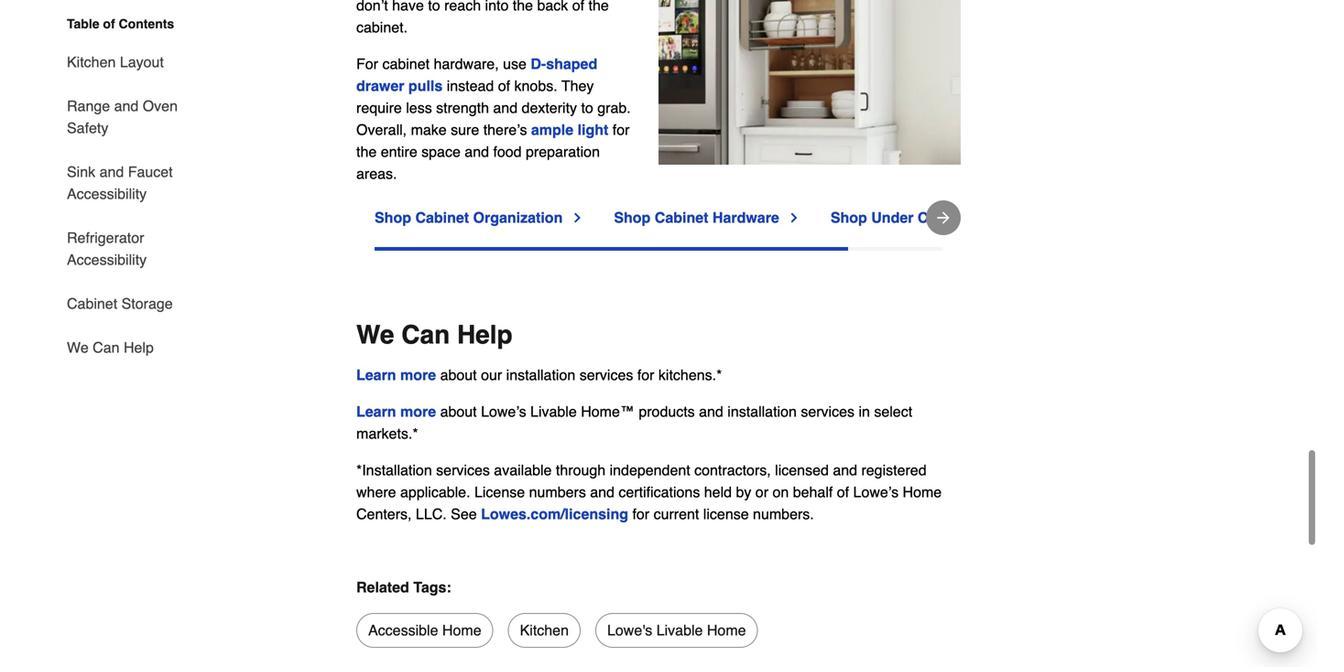 Task type: locate. For each thing, give the bounding box(es) containing it.
can up the learn more
[[402, 321, 450, 350]]

learn more
[[356, 404, 436, 421]]

learn more link up the learn more
[[356, 367, 436, 384]]

learn up markets.*
[[356, 404, 396, 421]]

we can help
[[356, 321, 513, 350], [67, 339, 154, 356]]

learn
[[356, 367, 396, 384], [356, 404, 396, 421]]

3 shop from the left
[[831, 210, 868, 226]]

0 vertical spatial accessibility
[[67, 186, 147, 202]]

related
[[356, 580, 409, 597]]

license
[[475, 484, 525, 501]]

for down certifications
[[633, 506, 650, 523]]

1 horizontal spatial help
[[457, 321, 513, 350]]

shop for shop under cabinet lighting
[[831, 210, 868, 226]]

0 horizontal spatial kitchen
[[67, 54, 116, 71]]

services
[[580, 367, 633, 384], [801, 404, 855, 421], [436, 462, 490, 479]]

1 learn from the top
[[356, 367, 396, 384]]

of
[[103, 16, 115, 31], [498, 78, 510, 95], [837, 484, 849, 501]]

more
[[400, 367, 436, 384], [400, 404, 436, 421]]

we can help up our
[[356, 321, 513, 350]]

kitchen down table
[[67, 54, 116, 71]]

2 horizontal spatial services
[[801, 404, 855, 421]]

services up applicable.
[[436, 462, 490, 479]]

1 vertical spatial more
[[400, 404, 436, 421]]

of for table
[[103, 16, 115, 31]]

0 horizontal spatial help
[[124, 339, 154, 356]]

and up the there's
[[493, 100, 518, 117]]

1 vertical spatial services
[[801, 404, 855, 421]]

chevron right image
[[570, 211, 585, 226]]

shop right chevron right icon on the top of page
[[614, 210, 651, 226]]

2 horizontal spatial of
[[837, 484, 849, 501]]

shop for shop cabinet hardware
[[614, 210, 651, 226]]

0 horizontal spatial we can help
[[67, 339, 154, 356]]

light
[[578, 122, 609, 139]]

0 vertical spatial more
[[400, 367, 436, 384]]

learn more link for about lowe's livable home™ products and installation services in select markets.*
[[356, 404, 436, 421]]

1 horizontal spatial livable
[[657, 623, 703, 640]]

livable down learn more about our installation services for kitchens.*
[[531, 404, 577, 421]]

0 vertical spatial kitchen
[[67, 54, 116, 71]]

1 horizontal spatial kitchen
[[520, 623, 569, 640]]

1 vertical spatial installation
[[728, 404, 797, 421]]

2 more from the top
[[400, 404, 436, 421]]

0 vertical spatial lowe's
[[481, 404, 526, 421]]

lowe's down registered
[[854, 484, 899, 501]]

sure
[[451, 122, 479, 139]]

for up products
[[638, 367, 655, 384]]

learn up the learn more
[[356, 367, 396, 384]]

1 vertical spatial kitchen
[[520, 623, 569, 640]]

services inside *installation services available through independent contractors, licensed and registered where applicable. license numbers and certifications held by or on behalf of lowe's home centers, llc. see
[[436, 462, 490, 479]]

cabinet
[[415, 210, 469, 226], [655, 210, 709, 226], [918, 210, 972, 226], [67, 295, 117, 312]]

we can help down the cabinet storage link
[[67, 339, 154, 356]]

and down through
[[590, 484, 615, 501]]

we up the learn more
[[356, 321, 394, 350]]

0 horizontal spatial home
[[442, 623, 482, 640]]

of right table
[[103, 16, 115, 31]]

instead
[[447, 78, 494, 95]]

shop left "under"
[[831, 210, 868, 226]]

about
[[440, 367, 477, 384], [440, 404, 477, 421]]

of for instead
[[498, 78, 510, 95]]

2 learn more link from the top
[[356, 404, 436, 421]]

shop under cabinet lighting link
[[831, 207, 1056, 229]]

2 horizontal spatial home
[[903, 484, 942, 501]]

2 about from the top
[[440, 404, 477, 421]]

1 vertical spatial accessibility
[[67, 252, 147, 268]]

contractors,
[[695, 462, 771, 479]]

lowe's
[[481, 404, 526, 421], [854, 484, 899, 501]]

help up our
[[457, 321, 513, 350]]

shop down areas.
[[375, 210, 411, 226]]

2 accessibility from the top
[[67, 252, 147, 268]]

0 horizontal spatial can
[[93, 339, 120, 356]]

and left oven
[[114, 98, 139, 115]]

oven
[[143, 98, 178, 115]]

1 horizontal spatial of
[[498, 78, 510, 95]]

table of contents element
[[52, 15, 190, 359]]

can
[[402, 321, 450, 350], [93, 339, 120, 356]]

livable right lowe's
[[657, 623, 703, 640]]

2 learn from the top
[[356, 404, 396, 421]]

accessible home
[[368, 623, 482, 640]]

through
[[556, 462, 606, 479]]

1 vertical spatial about
[[440, 404, 477, 421]]

accessibility down sink
[[67, 186, 147, 202]]

1 horizontal spatial lowe's
[[854, 484, 899, 501]]

installation right our
[[506, 367, 576, 384]]

and inside sink and faucet accessibility
[[99, 164, 124, 181]]

0 vertical spatial installation
[[506, 367, 576, 384]]

of right behalf
[[837, 484, 849, 501]]

shop cabinet hardware link
[[614, 207, 802, 229]]

0 vertical spatial services
[[580, 367, 633, 384]]

lowe's down our
[[481, 404, 526, 421]]

we down the cabinet storage link
[[67, 339, 89, 356]]

installation
[[506, 367, 576, 384], [728, 404, 797, 421]]

1 more from the top
[[400, 367, 436, 384]]

1 vertical spatial learn more link
[[356, 404, 436, 421]]

and right sink
[[99, 164, 124, 181]]

shop cabinet organization
[[375, 210, 563, 226]]

1 vertical spatial of
[[498, 78, 510, 95]]

strength
[[436, 100, 489, 117]]

kitchen inside kitchen layout link
[[67, 54, 116, 71]]

scrollbar
[[375, 248, 848, 251]]

1 learn more link from the top
[[356, 367, 436, 384]]

0 horizontal spatial we
[[67, 339, 89, 356]]

1 shop from the left
[[375, 210, 411, 226]]

*installation
[[356, 462, 432, 479]]

0 vertical spatial about
[[440, 367, 477, 384]]

of inside *installation services available through independent contractors, licensed and registered where applicable. license numbers and certifications held by or on behalf of lowe's home centers, llc. see
[[837, 484, 849, 501]]

0 horizontal spatial lowe's
[[481, 404, 526, 421]]

and
[[114, 98, 139, 115], [493, 100, 518, 117], [465, 144, 489, 160], [99, 164, 124, 181], [699, 404, 724, 421], [833, 462, 858, 479], [590, 484, 615, 501]]

they
[[562, 78, 594, 95]]

available
[[494, 462, 552, 479]]

services up home™
[[580, 367, 633, 384]]

can down the cabinet storage link
[[93, 339, 120, 356]]

kitchen link
[[508, 614, 581, 649]]

1 horizontal spatial installation
[[728, 404, 797, 421]]

table
[[67, 16, 99, 31]]

1 horizontal spatial we
[[356, 321, 394, 350]]

1 accessibility from the top
[[67, 186, 147, 202]]

2 shop from the left
[[614, 210, 651, 226]]

areas.
[[356, 166, 397, 182]]

and down sure
[[465, 144, 489, 160]]

more up markets.*
[[400, 404, 436, 421]]

shop
[[375, 210, 411, 226], [614, 210, 651, 226], [831, 210, 868, 226]]

1 vertical spatial learn
[[356, 404, 396, 421]]

1 horizontal spatial services
[[580, 367, 633, 384]]

numbers
[[529, 484, 586, 501]]

sink and faucet accessibility
[[67, 164, 173, 202]]

ample light
[[531, 122, 609, 139]]

installation up contractors, at the right bottom
[[728, 404, 797, 421]]

0 horizontal spatial services
[[436, 462, 490, 479]]

0 horizontal spatial livable
[[531, 404, 577, 421]]

kitchen for kitchen layout
[[67, 54, 116, 71]]

services left in
[[801, 404, 855, 421]]

accessibility
[[67, 186, 147, 202], [67, 252, 147, 268]]

home inside *installation services available through independent contractors, licensed and registered where applicable. license numbers and certifications held by or on behalf of lowe's home centers, llc. see
[[903, 484, 942, 501]]

0 horizontal spatial of
[[103, 16, 115, 31]]

learn more about our installation services for kitchens.*
[[356, 367, 722, 384]]

for down grab.
[[613, 122, 630, 139]]

learn more link up markets.*
[[356, 404, 436, 421]]

instead of knobs. they require less strength and dexterity to grab. overall, make sure there's
[[356, 78, 631, 139]]

kitchen left lowe's
[[520, 623, 569, 640]]

licensed
[[775, 462, 829, 479]]

space
[[422, 144, 461, 160]]

2 horizontal spatial shop
[[831, 210, 868, 226]]

0 vertical spatial of
[[103, 16, 115, 31]]

1 vertical spatial livable
[[657, 623, 703, 640]]

drawer
[[356, 78, 405, 95]]

accessibility down the refrigerator
[[67, 252, 147, 268]]

0 vertical spatial learn more link
[[356, 367, 436, 384]]

d-shaped drawer pulls link
[[356, 56, 598, 95]]

2 vertical spatial services
[[436, 462, 490, 479]]

help down storage
[[124, 339, 154, 356]]

see
[[451, 506, 477, 523]]

1 horizontal spatial shop
[[614, 210, 651, 226]]

0 horizontal spatial shop
[[375, 210, 411, 226]]

1 vertical spatial for
[[638, 367, 655, 384]]

0 vertical spatial for
[[613, 122, 630, 139]]

0 horizontal spatial installation
[[506, 367, 576, 384]]

1 vertical spatial lowe's
[[854, 484, 899, 501]]

2 vertical spatial of
[[837, 484, 849, 501]]

and down kitchens.*
[[699, 404, 724, 421]]

0 vertical spatial livable
[[531, 404, 577, 421]]

about right the learn more
[[440, 404, 477, 421]]

about left our
[[440, 367, 477, 384]]

kitchen layout
[[67, 54, 164, 71]]

can inside the table of contents element
[[93, 339, 120, 356]]

applicable.
[[400, 484, 471, 501]]

kitchen for kitchen
[[520, 623, 569, 640]]

use
[[503, 56, 527, 73]]

0 vertical spatial learn
[[356, 367, 396, 384]]

shop cabinet hardware
[[614, 210, 780, 226]]

2 vertical spatial for
[[633, 506, 650, 523]]

for
[[356, 56, 378, 73]]

require
[[356, 100, 402, 117]]

more up the learn more
[[400, 367, 436, 384]]

for inside for the entire space and food preparation areas.
[[613, 122, 630, 139]]

current
[[654, 506, 699, 523]]

of inside instead of knobs. they require less strength and dexterity to grab. overall, make sure there's
[[498, 78, 510, 95]]

kitchen inside kitchen link
[[520, 623, 569, 640]]

help
[[457, 321, 513, 350], [124, 339, 154, 356]]

hardware
[[713, 210, 780, 226]]

help inside we can help link
[[124, 339, 154, 356]]

kitchen layout link
[[67, 40, 164, 84]]

of down use
[[498, 78, 510, 95]]

cabinet up we can help link
[[67, 295, 117, 312]]

range and oven safety
[[67, 98, 178, 137]]



Task type: vqa. For each thing, say whether or not it's contained in the screenshot.
(Inches) for Actual Width (Inches)
no



Task type: describe. For each thing, give the bounding box(es) containing it.
and inside about lowe's livable home™ products and installation services in select markets.*
[[699, 404, 724, 421]]

make
[[411, 122, 447, 139]]

livable inside about lowe's livable home™ products and installation services in select markets.*
[[531, 404, 577, 421]]

entire
[[381, 144, 418, 160]]

to
[[581, 100, 594, 117]]

accessible
[[368, 623, 438, 640]]

accessibility inside sink and faucet accessibility
[[67, 186, 147, 202]]

grab.
[[598, 100, 631, 117]]

about inside about lowe's livable home™ products and installation services in select markets.*
[[440, 404, 477, 421]]

in
[[859, 404, 870, 421]]

refrigerator
[[67, 230, 144, 246]]

learn more link for about our installation services for kitchens.*
[[356, 367, 436, 384]]

or
[[756, 484, 769, 501]]

layout
[[120, 54, 164, 71]]

and up behalf
[[833, 462, 858, 479]]

cabinet left hardware
[[655, 210, 709, 226]]

sink
[[67, 164, 95, 181]]

pulls
[[409, 78, 443, 95]]

behalf
[[793, 484, 833, 501]]

chevron right image
[[787, 211, 802, 226]]

storage
[[121, 295, 173, 312]]

about lowe's livable home™ products and installation services in select markets.*
[[356, 404, 913, 443]]

lowes.com/licensing for current license numbers.
[[481, 506, 814, 523]]

accessible home link
[[356, 614, 494, 649]]

refrigerator accessibility link
[[67, 216, 190, 282]]

more for learn more about our installation services for kitchens.*
[[400, 367, 436, 384]]

kitchens.*
[[659, 367, 722, 384]]

d-
[[531, 56, 546, 73]]

cabinet storage
[[67, 295, 173, 312]]

lowe's inside about lowe's livable home™ products and installation services in select markets.*
[[481, 404, 526, 421]]

lowes.com/licensing
[[481, 506, 629, 523]]

range
[[67, 98, 110, 115]]

installation inside about lowe's livable home™ products and installation services in select markets.*
[[728, 404, 797, 421]]

our
[[481, 367, 502, 384]]

centers,
[[356, 506, 412, 523]]

lowe's livable home link
[[596, 614, 758, 649]]

sink and faucet accessibility link
[[67, 150, 190, 216]]

cabinet right "under"
[[918, 210, 972, 226]]

and inside for the entire space and food preparation areas.
[[465, 144, 489, 160]]

on
[[773, 484, 789, 501]]

organization
[[473, 210, 563, 226]]

select
[[874, 404, 913, 421]]

certifications
[[619, 484, 700, 501]]

knobs.
[[515, 78, 558, 95]]

shop cabinet organization link
[[375, 207, 585, 229]]

llc.
[[416, 506, 447, 523]]

hardware,
[[434, 56, 499, 73]]

numbers.
[[753, 506, 814, 523]]

a kitchen with a stainless steel refrigerator and white cabinets with pull-down drawers. image
[[659, 0, 961, 165]]

table of contents
[[67, 16, 174, 31]]

learn for learn more
[[356, 404, 396, 421]]

and inside instead of knobs. they require less strength and dexterity to grab. overall, make sure there's
[[493, 100, 518, 117]]

products
[[639, 404, 695, 421]]

and inside range and oven safety
[[114, 98, 139, 115]]

dexterity
[[522, 100, 577, 117]]

d-shaped drawer pulls
[[356, 56, 598, 95]]

faucet
[[128, 164, 173, 181]]

where
[[356, 484, 396, 501]]

contents
[[119, 16, 174, 31]]

there's
[[484, 122, 527, 139]]

markets.*
[[356, 426, 418, 443]]

more for learn more
[[400, 404, 436, 421]]

shop for shop cabinet organization
[[375, 210, 411, 226]]

lighting
[[976, 210, 1034, 226]]

1 horizontal spatial can
[[402, 321, 450, 350]]

lowes.com/licensing link
[[481, 506, 629, 523]]

held
[[704, 484, 732, 501]]

we can help inside the table of contents element
[[67, 339, 154, 356]]

cabinet inside the table of contents element
[[67, 295, 117, 312]]

cabinet down space
[[415, 210, 469, 226]]

license
[[704, 506, 749, 523]]

services inside about lowe's livable home™ products and installation services in select markets.*
[[801, 404, 855, 421]]

arrow right image
[[935, 209, 953, 227]]

by
[[736, 484, 752, 501]]

shaped
[[546, 56, 598, 73]]

lowe's
[[607, 623, 653, 640]]

under
[[872, 210, 914, 226]]

less
[[406, 100, 432, 117]]

related tags:
[[356, 580, 451, 597]]

cabinet
[[382, 56, 430, 73]]

cabinet storage link
[[67, 282, 173, 326]]

the
[[356, 144, 377, 160]]

we can help link
[[67, 326, 154, 359]]

1 about from the top
[[440, 367, 477, 384]]

tags:
[[413, 580, 451, 597]]

lowe's inside *installation services available through independent contractors, licensed and registered where applicable. license numbers and certifications held by or on behalf of lowe's home centers, llc. see
[[854, 484, 899, 501]]

1 horizontal spatial we can help
[[356, 321, 513, 350]]

shop under cabinet lighting
[[831, 210, 1034, 226]]

1 horizontal spatial home
[[707, 623, 746, 640]]

refrigerator accessibility
[[67, 230, 147, 268]]

learn for learn more about our installation services for kitchens.*
[[356, 367, 396, 384]]

preparation
[[526, 144, 600, 160]]

for the entire space and food preparation areas.
[[356, 122, 630, 182]]

home™
[[581, 404, 635, 421]]

ample light link
[[531, 122, 609, 139]]

lowe's livable home
[[607, 623, 746, 640]]

we inside we can help link
[[67, 339, 89, 356]]

*installation services available through independent contractors, licensed and registered where applicable. license numbers and certifications held by or on behalf of lowe's home centers, llc. see
[[356, 462, 942, 523]]

independent
[[610, 462, 691, 479]]

range and oven safety link
[[67, 84, 190, 150]]

food
[[493, 144, 522, 160]]



